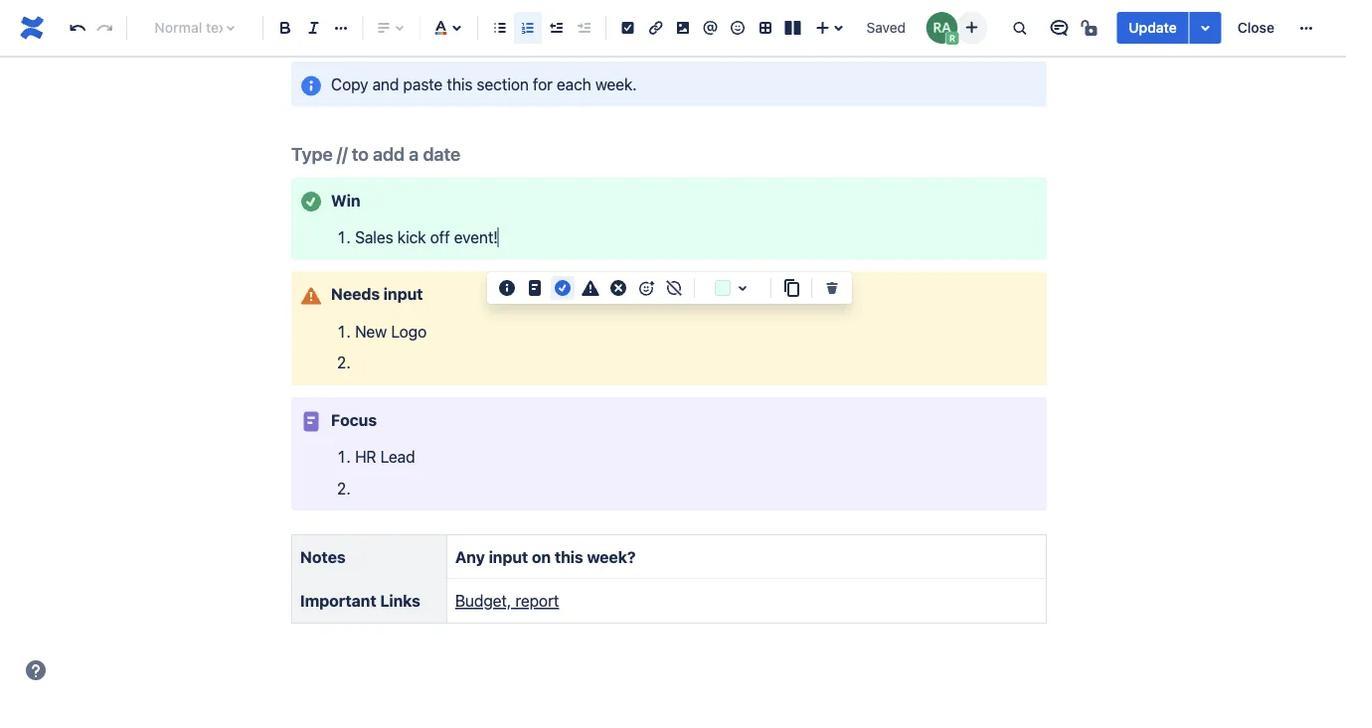Task type: vqa. For each thing, say whether or not it's contained in the screenshot.
event
no



Task type: locate. For each thing, give the bounding box(es) containing it.
panel success image
[[299, 190, 323, 214]]

copy
[[331, 75, 368, 93]]

emoji image
[[726, 16, 750, 40]]

copy and paste this section for each week.
[[331, 75, 637, 93]]

table image
[[754, 16, 777, 40]]

this right "paste"
[[447, 75, 473, 93]]

mention image
[[699, 16, 722, 40]]

1 horizontal spatial input
[[489, 548, 528, 567]]

hr
[[355, 448, 376, 467]]

input left on
[[489, 548, 528, 567]]

win sales kick off event!
[[331, 191, 498, 247]]

remove emoji image
[[662, 276, 686, 300]]

needs
[[331, 285, 380, 304]]

this
[[447, 75, 473, 93], [555, 548, 583, 567]]

this right on
[[555, 548, 583, 567]]

invite to edit image
[[960, 15, 984, 39]]

update
[[1129, 19, 1177, 36]]

bold ⌘b image
[[274, 16, 298, 40]]

1 horizontal spatial this
[[555, 548, 583, 567]]

bullet list ⌘⇧8 image
[[488, 16, 512, 40]]

input
[[384, 285, 423, 304], [489, 548, 528, 567]]

0 vertical spatial this
[[447, 75, 473, 93]]

update button
[[1117, 12, 1189, 44]]

panel note image
[[299, 410, 323, 434]]

new
[[355, 322, 387, 341]]

italic ⌘i image
[[302, 16, 326, 40]]

panel warning image
[[299, 284, 323, 308]]

this for on
[[555, 548, 583, 567]]

adjust update settings image
[[1194, 16, 1218, 40]]

0 horizontal spatial this
[[447, 75, 473, 93]]

input for any
[[489, 548, 528, 567]]

1 vertical spatial input
[[489, 548, 528, 567]]

this for paste
[[447, 75, 473, 93]]

confluence image
[[16, 12, 48, 44], [16, 12, 48, 44]]

info image
[[495, 276, 519, 300]]

outdent ⇧tab image
[[544, 16, 568, 40]]

editable content region
[[260, 0, 1079, 640]]

important links
[[300, 592, 420, 611]]

0 horizontal spatial input
[[384, 285, 423, 304]]

any input on this week?
[[455, 548, 636, 567]]

panel info image
[[299, 74, 323, 98]]

week?
[[587, 548, 636, 567]]

1 vertical spatial this
[[555, 548, 583, 567]]

undo ⌘z image
[[65, 16, 89, 40]]

week.
[[595, 75, 637, 93]]

win
[[331, 191, 361, 210]]

input up logo
[[384, 285, 423, 304]]

comment icon image
[[1047, 16, 1071, 40]]

section
[[477, 75, 529, 93]]

lead
[[381, 448, 415, 467]]

focus
[[331, 411, 377, 430]]

0 vertical spatial input
[[384, 285, 423, 304]]



Task type: describe. For each thing, give the bounding box(es) containing it.
important
[[300, 592, 376, 611]]

needs input
[[331, 285, 423, 304]]

report
[[515, 592, 559, 611]]

budget,
[[455, 592, 511, 611]]

no restrictions image
[[1079, 16, 1103, 40]]

links
[[380, 592, 420, 611]]

background color image
[[731, 276, 755, 300]]

notes
[[300, 548, 346, 567]]

layouts image
[[781, 16, 805, 40]]

action item image
[[616, 16, 640, 40]]

input for needs
[[384, 285, 423, 304]]

indent tab image
[[572, 16, 596, 40]]

warning image
[[579, 276, 603, 300]]

copy image
[[780, 276, 803, 300]]

off
[[430, 228, 450, 247]]

hr lead
[[355, 448, 415, 467]]

sales
[[355, 228, 393, 247]]

Main content area, start typing to enter text. text field
[[279, 62, 1059, 640]]

and
[[372, 75, 399, 93]]

note image
[[523, 276, 547, 300]]

more image
[[1295, 16, 1319, 40]]

logo
[[391, 322, 427, 341]]

editor add emoji image
[[634, 276, 658, 300]]

ruby anderson image
[[926, 12, 958, 44]]

error image
[[607, 276, 630, 300]]

find and replace image
[[1008, 16, 1031, 40]]

close button
[[1226, 12, 1287, 44]]

help image
[[24, 659, 48, 683]]

on
[[532, 548, 551, 567]]

event!
[[454, 228, 498, 247]]

saved
[[867, 19, 906, 36]]

success image
[[551, 276, 575, 300]]

add image, video, or file image
[[671, 16, 695, 40]]

budget, report
[[455, 592, 559, 611]]

link image
[[644, 16, 668, 40]]

each
[[557, 75, 591, 93]]

new logo
[[355, 322, 427, 341]]

close
[[1238, 19, 1275, 36]]

numbered list ⌘⇧7 image
[[516, 16, 540, 40]]

remove image
[[820, 276, 844, 300]]

more formatting image
[[329, 16, 353, 40]]

redo ⌘⇧z image
[[93, 16, 117, 40]]

any
[[455, 548, 485, 567]]

kick
[[398, 228, 426, 247]]

for
[[533, 75, 553, 93]]

paste
[[403, 75, 443, 93]]



